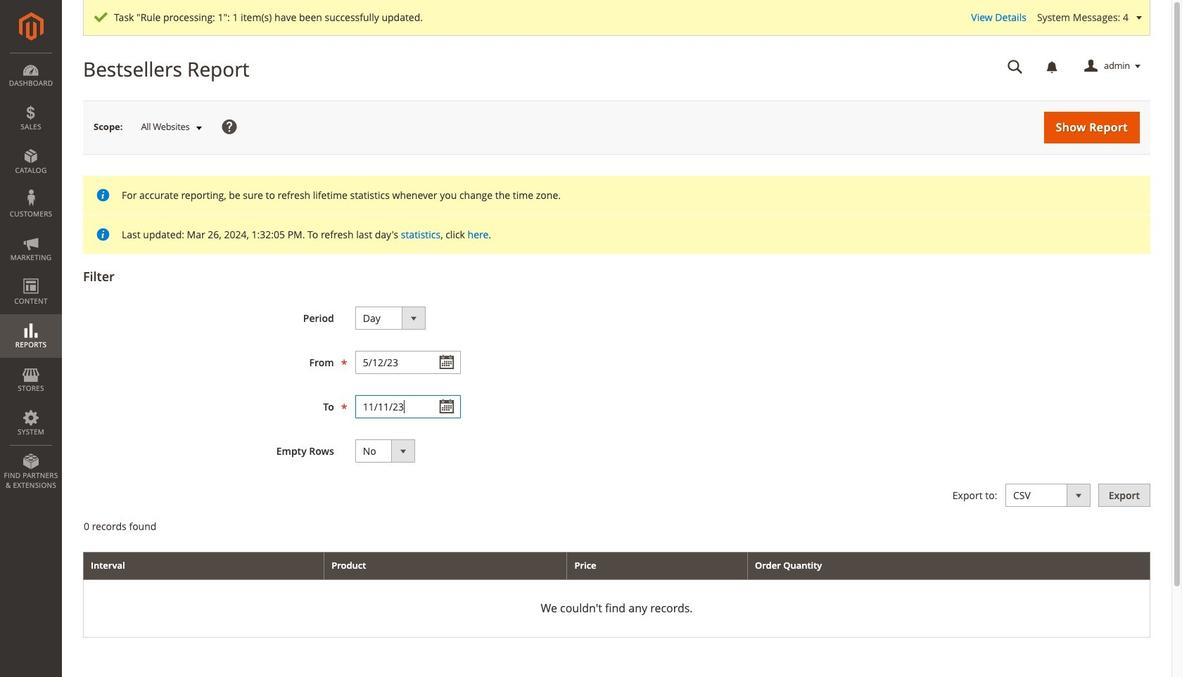 Task type: vqa. For each thing, say whether or not it's contained in the screenshot.
TO TEXT FIELD
no



Task type: locate. For each thing, give the bounding box(es) containing it.
magento admin panel image
[[19, 12, 43, 41]]

None text field
[[355, 351, 461, 374], [355, 395, 461, 419], [355, 351, 461, 374], [355, 395, 461, 419]]

None text field
[[998, 54, 1033, 79]]

menu bar
[[0, 53, 62, 498]]



